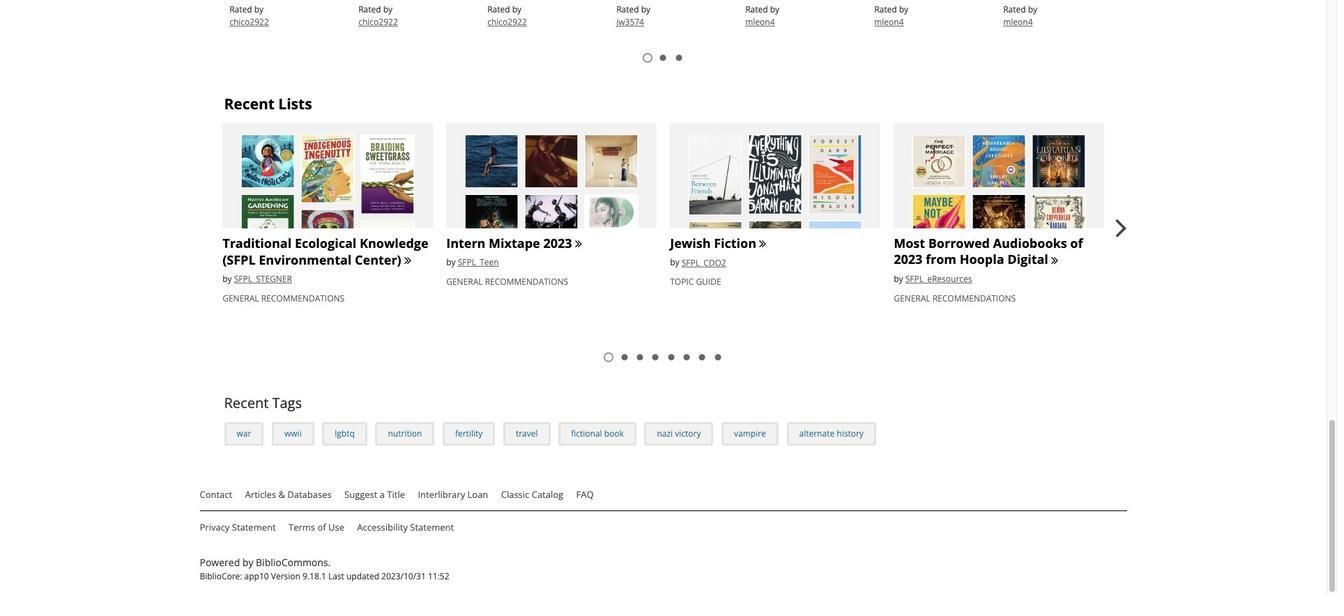 Task type: describe. For each thing, give the bounding box(es) containing it.
digital
[[1008, 251, 1049, 268]]

updated
[[347, 571, 379, 583]]

by sfpl_teen
[[446, 257, 499, 269]]

tradi­tiona­l
[[223, 235, 292, 252]]

svg chevron double right image for audio­books
[[1049, 255, 1061, 268]]

suggest
[[345, 489, 378, 501]]

sfpl_cdo2 link
[[682, 257, 726, 269]]

databases
[[288, 489, 332, 501]]

jw3574 link
[[617, 16, 709, 29]]

privacy statement
[[200, 522, 276, 534]]

2 mleon4 link from the left
[[875, 16, 967, 29]]

chico2922 for 1st "chico2922" link from the right
[[488, 16, 527, 28]]

contact
[[200, 489, 232, 501]]

privacy statement link
[[200, 522, 276, 534]]

rated by jw3574
[[617, 4, 651, 28]]

by sfpl_stegner
[[223, 273, 292, 285]]

intern mixtape 2023
[[446, 235, 572, 252]]

mleon4 for 1st mleon4 link from the left
[[746, 16, 775, 28]]

3 chico2922 link from the left
[[488, 16, 580, 29]]

suggest a title
[[345, 489, 405, 501]]

mleon4 for second mleon4 link
[[875, 16, 904, 28]]

classic catalog link
[[501, 489, 564, 501]]

recommendations for ecolo­gical
[[261, 293, 345, 305]]

war
[[237, 428, 251, 440]]

statement for privacy statement
[[232, 522, 276, 534]]

chico2922 for second "chico2922" link from the left
[[359, 16, 398, 28]]

tradi­tiona­l ecolo­gical knowledge (sfpl envir­onmen­tal center) link
[[223, 235, 429, 268]]

most borrowed audio­books of 2023 from hoopla digital link
[[894, 235, 1083, 268]]

envir­onmen­tal
[[259, 251, 352, 268]]

contact link
[[200, 489, 232, 501]]

from
[[926, 251, 957, 268]]

general for most borrowed audio­books of 2023 from hoopla digital
[[894, 293, 931, 305]]

general recommendations for borrowed
[[894, 293, 1016, 305]]

statement for accessibility statement
[[410, 522, 454, 534]]

2023/10/31
[[382, 571, 426, 583]]

alternate history link
[[800, 428, 864, 440]]

rated for 3rd "chico2922" link from the right
[[230, 4, 252, 16]]

recent for recent lists
[[224, 94, 275, 114]]

suggest a title link
[[345, 489, 405, 501]]

1 mleon4 link from the left
[[746, 16, 838, 29]]

general for tradi­tiona­l ecolo­gical knowledge (sfpl envir­onmen­tal center)
[[223, 293, 259, 305]]

wwii
[[285, 428, 302, 440]]

classic
[[501, 489, 530, 501]]

sfpl_stegner link
[[234, 273, 292, 285]]

knowledge
[[360, 235, 429, 252]]

general for intern mixtape 2023
[[446, 276, 483, 288]]

most borrowed audiobooks of 2023 from hoopla digital - sfpl_eresources image
[[894, 124, 1105, 320]]

jewish fiction link
[[670, 235, 757, 252]]

1 chico2922 link from the left
[[230, 16, 322, 29]]

2023 inside most borrowed audio­books of 2023 from hoopla digital
[[894, 251, 923, 268]]

accessibility
[[357, 522, 408, 534]]

recent tags
[[224, 394, 302, 413]]

11:52
[[428, 571, 449, 583]]

of inside most borrowed audio­books of 2023 from hoopla digital
[[1071, 235, 1083, 252]]

mixtape
[[489, 235, 540, 252]]

guide
[[696, 276, 721, 288]]

terms of use
[[289, 522, 344, 534]]

0 horizontal spatial of
[[318, 522, 326, 534]]

center)
[[355, 251, 401, 268]]

traditional ecological knowledge (sfpl environmental center) - sfpl_stegner image
[[223, 124, 433, 401]]

tradi­tiona­l ecolo­gical knowledge (sfpl envir­onmen­tal center)
[[223, 235, 429, 268]]

articles & databases
[[245, 489, 332, 501]]

sfpl_teen
[[458, 257, 499, 269]]

vampire link
[[734, 428, 766, 440]]

interlibrary loan
[[418, 489, 488, 501]]

interlibrary
[[418, 489, 465, 501]]

victory
[[675, 428, 701, 440]]

fictional book link
[[571, 428, 624, 440]]

ecolo­gical
[[295, 235, 357, 252]]

classic catalog
[[501, 489, 564, 501]]

0 horizontal spatial 2023
[[544, 235, 572, 252]]

last
[[328, 571, 344, 583]]

topic
[[670, 276, 694, 288]]

fertility
[[455, 428, 483, 440]]

powered by bibliocommons. bibliocore: app10 version 9.18.1 last updated 2023/10/31 11:52
[[200, 557, 449, 583]]

version
[[271, 571, 301, 583]]

mleon4 for 3rd mleon4 link
[[1004, 16, 1033, 28]]

3 mleon4 link from the left
[[1004, 16, 1096, 29]]

book
[[604, 428, 624, 440]]

vampire
[[734, 428, 766, 440]]

svg chevron double right image for intern mixtape 2023
[[572, 239, 585, 251]]

interlibrary loan link
[[418, 489, 488, 501]]

alternate
[[800, 428, 835, 440]]

accessibility statement
[[357, 522, 454, 534]]

loan
[[468, 489, 488, 501]]

fictional
[[571, 428, 602, 440]]

bibliocommons.
[[256, 557, 331, 570]]

articles & databases link
[[245, 489, 332, 501]]

(sfpl
[[223, 251, 256, 268]]

recent lists
[[224, 94, 312, 114]]



Task type: locate. For each thing, give the bounding box(es) containing it.
statement
[[232, 522, 276, 534], [410, 522, 454, 534]]

3 rated by chico2922 from the left
[[488, 4, 527, 28]]

3 chico2922 from the left
[[488, 16, 527, 28]]

lists
[[278, 94, 312, 114]]

nutrition link
[[388, 428, 422, 440]]

lgbtq
[[335, 428, 355, 440]]

terms
[[289, 522, 315, 534]]

wwii link
[[285, 428, 302, 440]]

catalog
[[532, 489, 564, 501]]

title
[[387, 489, 405, 501]]

rated by chico2922 for 1st "chico2922" link from the right
[[488, 4, 527, 28]]

rated for second mleon4 link
[[875, 4, 897, 16]]

1 horizontal spatial mleon4 link
[[875, 16, 967, 29]]

1 mleon4 from the left
[[746, 16, 775, 28]]

rated by chico2922 for second "chico2922" link from the left
[[359, 4, 398, 28]]

sfpl_stegner
[[234, 273, 292, 285]]

tags
[[272, 394, 302, 413]]

lgbtq link
[[335, 428, 355, 440]]

2 horizontal spatial general
[[894, 293, 931, 305]]

sfpl_eresources
[[906, 273, 972, 285]]

nazi victory link
[[657, 428, 701, 440]]

war link
[[237, 428, 251, 440]]

0 vertical spatial of
[[1071, 235, 1083, 252]]

rated by mleon4
[[746, 4, 780, 28], [875, 4, 909, 28], [1004, 4, 1038, 28]]

1 horizontal spatial rated by chico2922
[[359, 4, 398, 28]]

1 statement from the left
[[232, 522, 276, 534]]

1 horizontal spatial chico2922
[[359, 16, 398, 28]]

1 horizontal spatial recommendations
[[485, 276, 568, 288]]

0 vertical spatial recent
[[224, 94, 275, 114]]

by inside powered by bibliocommons. bibliocore: app10 version 9.18.1 last updated 2023/10/31 11:52
[[243, 557, 253, 570]]

sfpl_eresources link
[[906, 273, 972, 285]]

general down by sfpl_eresources
[[894, 293, 931, 305]]

use
[[328, 522, 344, 534]]

2 mleon4 from the left
[[875, 16, 904, 28]]

2 recent from the top
[[224, 394, 269, 413]]

1 horizontal spatial 2023
[[894, 251, 923, 268]]

bibliocore:
[[200, 571, 242, 583]]

1 svg chevron double right image from the left
[[401, 255, 414, 268]]

&
[[279, 489, 285, 501]]

fictional book
[[571, 428, 624, 440]]

rated for 1st mleon4 link from the left
[[746, 4, 768, 16]]

1 horizontal spatial general recommendations
[[446, 276, 568, 288]]

3 rated from the left
[[488, 4, 510, 16]]

rated by chico2922
[[230, 4, 269, 28], [359, 4, 398, 28], [488, 4, 527, 28]]

alternate history
[[800, 428, 864, 440]]

3 rated by mleon4 from the left
[[1004, 4, 1038, 28]]

rated for 1st "chico2922" link from the right
[[488, 4, 510, 16]]

by sfpl_eresources
[[894, 273, 972, 285]]

7 rated from the left
[[1004, 4, 1026, 16]]

1 horizontal spatial svg chevron double right image
[[1049, 255, 1061, 268]]

0 horizontal spatial svg chevron double right image
[[572, 239, 585, 251]]

2 chico2922 link from the left
[[359, 16, 451, 29]]

2 horizontal spatial recommendations
[[933, 293, 1016, 305]]

chico2922 for 3rd "chico2922" link from the right
[[230, 16, 269, 28]]

2023 up by sfpl_eresources
[[894, 251, 923, 268]]

1 vertical spatial recent
[[224, 394, 269, 413]]

svg dots active image
[[603, 352, 614, 363]]

of
[[1071, 235, 1083, 252], [318, 522, 326, 534]]

recommendations down "envir­onmen­tal"
[[261, 293, 345, 305]]

powered
[[200, 557, 240, 570]]

nazi victory
[[657, 428, 701, 440]]

0 horizontal spatial chico2922 link
[[230, 16, 322, 29]]

recent
[[224, 94, 275, 114], [224, 394, 269, 413]]

1 recent from the top
[[224, 94, 275, 114]]

chico2922
[[230, 16, 269, 28], [359, 16, 398, 28], [488, 16, 527, 28]]

1 horizontal spatial statement
[[410, 522, 454, 534]]

of left use
[[318, 522, 326, 534]]

0 horizontal spatial general recommendations
[[223, 293, 345, 305]]

9.18.1
[[303, 571, 326, 583]]

privacy
[[200, 522, 230, 534]]

2 rated by mleon4 from the left
[[875, 4, 909, 28]]

1 horizontal spatial mleon4
[[875, 16, 904, 28]]

travel
[[516, 428, 538, 440]]

rated for 3rd mleon4 link
[[1004, 4, 1026, 16]]

sfpl_teen link
[[458, 257, 499, 269]]

1 vertical spatial of
[[318, 522, 326, 534]]

2 horizontal spatial general recommendations
[[894, 293, 1016, 305]]

intern mixtape 2023 - sfpl_teen image
[[446, 124, 657, 320]]

svg chevron double right image
[[572, 239, 585, 251], [757, 239, 769, 251]]

fiction
[[714, 235, 757, 252]]

general recommendations for mixtape
[[446, 276, 568, 288]]

general recommendations down sfpl_teen
[[446, 276, 568, 288]]

0 horizontal spatial statement
[[232, 522, 276, 534]]

statement down interlibrary
[[410, 522, 454, 534]]

recommendations for borrowed
[[933, 293, 1016, 305]]

recent for recent tags
[[224, 394, 269, 413]]

chico2922 link
[[230, 16, 322, 29], [359, 16, 451, 29], [488, 16, 580, 29]]

0 horizontal spatial chico2922
[[230, 16, 269, 28]]

by inside rated by jw3574
[[641, 4, 651, 16]]

by sfpl_cdo2
[[670, 257, 726, 269]]

1 rated by chico2922 from the left
[[230, 4, 269, 28]]

2 horizontal spatial mleon4 link
[[1004, 16, 1096, 29]]

recommendations
[[485, 276, 568, 288], [261, 293, 345, 305], [933, 293, 1016, 305]]

svg dots active image
[[642, 52, 654, 63]]

0 horizontal spatial recommendations
[[261, 293, 345, 305]]

a
[[380, 489, 385, 501]]

accessibility statement link
[[357, 522, 454, 534]]

3 mleon4 from the left
[[1004, 16, 1033, 28]]

recent up war link
[[224, 394, 269, 413]]

articles
[[245, 489, 276, 501]]

svg dots not active image
[[674, 52, 685, 63], [619, 352, 630, 363], [666, 352, 677, 363], [681, 352, 693, 363], [713, 352, 724, 363]]

hoopla
[[960, 251, 1005, 268]]

fertility link
[[455, 428, 483, 440]]

1 horizontal spatial of
[[1071, 235, 1083, 252]]

2 chico2922 from the left
[[359, 16, 398, 28]]

1 horizontal spatial general
[[446, 276, 483, 288]]

recommendations down mixtape
[[485, 276, 568, 288]]

general recommendations down sfpl_eresources link
[[894, 293, 1016, 305]]

0 horizontal spatial rated by chico2922
[[230, 4, 269, 28]]

recommendations for mixtape
[[485, 276, 568, 288]]

0 horizontal spatial svg chevron double right image
[[401, 255, 414, 268]]

2023 right mixtape
[[544, 235, 572, 252]]

audio­books
[[993, 235, 1067, 252]]

faq
[[576, 489, 594, 501]]

nutrition
[[388, 428, 422, 440]]

1 rated by mleon4 from the left
[[746, 4, 780, 28]]

4 rated from the left
[[617, 4, 639, 16]]

general recommendations down sfpl_stegner
[[223, 293, 345, 305]]

1 horizontal spatial rated by mleon4
[[875, 4, 909, 28]]

rated inside rated by jw3574
[[617, 4, 639, 16]]

0 horizontal spatial mleon4
[[746, 16, 775, 28]]

svg chevron double right image down audio­books in the right top of the page
[[1049, 255, 1061, 268]]

statement down articles
[[232, 522, 276, 534]]

svg chevron double right image
[[401, 255, 414, 268], [1049, 255, 1061, 268]]

2 horizontal spatial chico2922
[[488, 16, 527, 28]]

jewish fiction - sfpl_cdo2 image
[[670, 124, 881, 402]]

1 horizontal spatial svg chevron double right image
[[757, 239, 769, 251]]

1 svg chevron double right image from the left
[[572, 239, 585, 251]]

borrowed
[[929, 235, 990, 252]]

most borrowed audio­books of 2023 from hoopla digital
[[894, 235, 1083, 268]]

5 rated from the left
[[746, 4, 768, 16]]

2 svg chevron double right image from the left
[[757, 239, 769, 251]]

2 rated from the left
[[359, 4, 381, 16]]

0 horizontal spatial mleon4 link
[[746, 16, 838, 29]]

svg chevron double right image down 'knowledge'
[[401, 255, 414, 268]]

1 horizontal spatial chico2922 link
[[359, 16, 451, 29]]

recent left lists
[[224, 94, 275, 114]]

general recommendations for ecolo­gical
[[223, 293, 345, 305]]

1 rated from the left
[[230, 4, 252, 16]]

2 rated by chico2922 from the left
[[359, 4, 398, 28]]

general down by sfpl_stegner
[[223, 293, 259, 305]]

intern mixtape 2023 link
[[446, 235, 572, 252]]

app10
[[244, 571, 269, 583]]

6 rated from the left
[[875, 4, 897, 16]]

2 horizontal spatial mleon4
[[1004, 16, 1033, 28]]

0 horizontal spatial general
[[223, 293, 259, 305]]

topic guide
[[670, 276, 721, 288]]

rated for second "chico2922" link from the left
[[359, 4, 381, 16]]

jewish
[[670, 235, 711, 252]]

svg dots not active image
[[658, 52, 669, 63], [635, 352, 646, 363], [650, 352, 661, 363], [697, 352, 708, 363]]

history
[[837, 428, 864, 440]]

2 horizontal spatial rated by mleon4
[[1004, 4, 1038, 28]]

general down by sfpl_teen
[[446, 276, 483, 288]]

svg chevron double right image for jewish fiction
[[757, 239, 769, 251]]

svg chevron double right image for knowledge
[[401, 255, 414, 268]]

intern
[[446, 235, 486, 252]]

0 horizontal spatial rated by mleon4
[[746, 4, 780, 28]]

recommendations down hoopla
[[933, 293, 1016, 305]]

2 horizontal spatial chico2922 link
[[488, 16, 580, 29]]

most
[[894, 235, 925, 252]]

rated
[[230, 4, 252, 16], [359, 4, 381, 16], [488, 4, 510, 16], [617, 4, 639, 16], [746, 4, 768, 16], [875, 4, 897, 16], [1004, 4, 1026, 16]]

2 svg chevron double right image from the left
[[1049, 255, 1061, 268]]

2 statement from the left
[[410, 522, 454, 534]]

jewish fiction
[[670, 235, 757, 252]]

jw3574
[[617, 16, 644, 28]]

by
[[254, 4, 264, 16], [383, 4, 393, 16], [512, 4, 522, 16], [641, 4, 651, 16], [770, 4, 780, 16], [899, 4, 909, 16], [1028, 4, 1038, 16], [446, 257, 456, 269], [670, 257, 680, 269], [223, 273, 232, 285], [894, 273, 903, 285], [243, 557, 253, 570]]

rated for jw3574 link
[[617, 4, 639, 16]]

terms of use link
[[289, 522, 344, 534]]

rated by chico2922 for 3rd "chico2922" link from the right
[[230, 4, 269, 28]]

of right audio­books in the right top of the page
[[1071, 235, 1083, 252]]

2023
[[544, 235, 572, 252], [894, 251, 923, 268]]

sfpl_cdo2
[[682, 257, 726, 269]]

1 chico2922 from the left
[[230, 16, 269, 28]]

2 horizontal spatial rated by chico2922
[[488, 4, 527, 28]]



Task type: vqa. For each thing, say whether or not it's contained in the screenshot.
2023
yes



